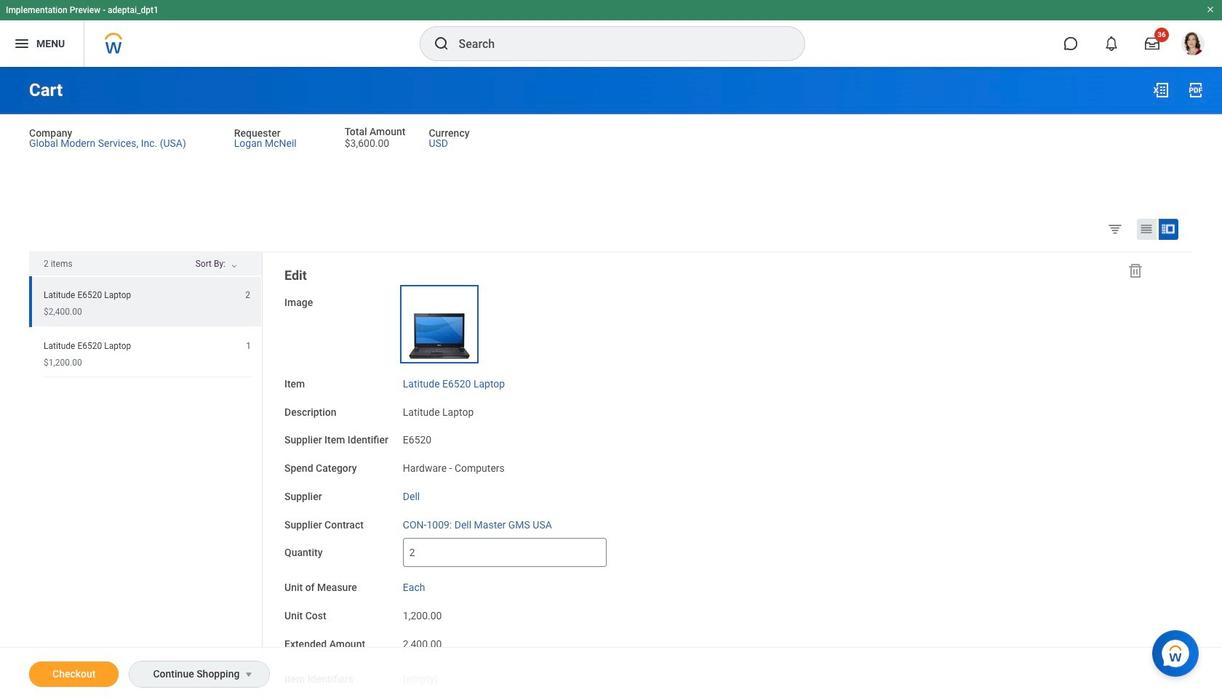 Task type: vqa. For each thing, say whether or not it's contained in the screenshot.
navigation pane region
yes



Task type: describe. For each thing, give the bounding box(es) containing it.
item list list box
[[29, 276, 262, 378]]

notifications large image
[[1105, 36, 1119, 51]]

profile logan mcneil image
[[1182, 32, 1205, 58]]

toggle to grid view image
[[1140, 222, 1154, 236]]

view printable version (pdf) image
[[1188, 81, 1205, 99]]

Toggle to Grid view radio
[[1137, 219, 1157, 240]]

select to filter grid data image
[[1108, 221, 1124, 236]]

caret down image
[[240, 669, 258, 681]]

close environment banner image
[[1206, 5, 1215, 14]]

toggle to list detail view image
[[1161, 222, 1176, 236]]



Task type: locate. For each thing, give the bounding box(es) containing it.
None text field
[[403, 539, 607, 568]]

inbox large image
[[1145, 36, 1160, 51]]

Search Workday  search field
[[459, 28, 775, 60]]

justify image
[[13, 35, 31, 52]]

navigation pane region
[[263, 252, 1163, 701]]

e6520.jpg image
[[403, 288, 476, 361]]

chevron down image
[[226, 263, 243, 274]]

banner
[[0, 0, 1222, 67]]

option group
[[1105, 218, 1190, 243]]

search image
[[433, 35, 450, 52]]

delete image
[[1127, 262, 1145, 279]]

main content
[[0, 67, 1222, 701]]

hardware - computers element
[[403, 460, 505, 475]]

region
[[29, 252, 263, 701]]

arrow down image
[[243, 260, 261, 270]]

export to excel image
[[1153, 81, 1170, 99]]

Toggle to List Detail view radio
[[1159, 219, 1179, 240]]

none text field inside navigation pane region
[[403, 539, 607, 568]]



